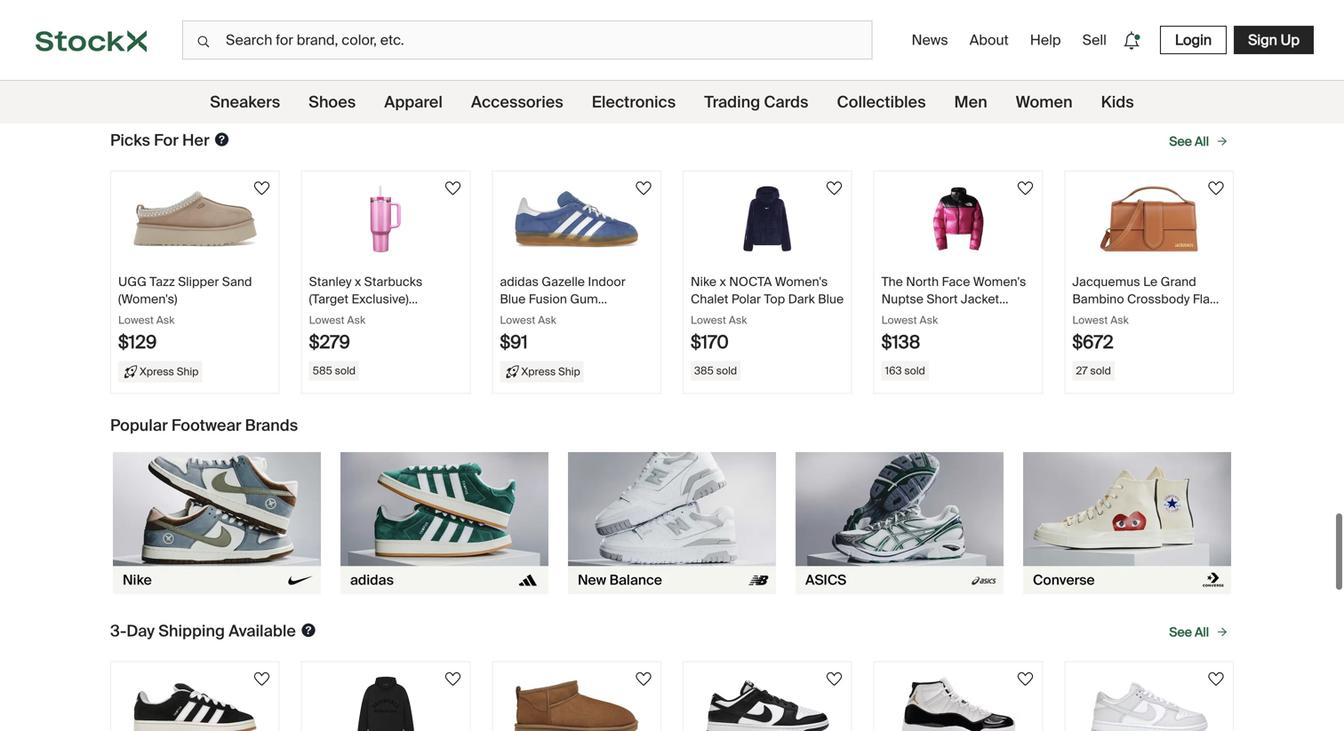 Task type: locate. For each thing, give the bounding box(es) containing it.
1 xpress ship from the left
[[140, 365, 199, 379]]

xpress
[[140, 365, 174, 379], [521, 365, 556, 379]]

0 horizontal spatial ship
[[177, 365, 199, 379]]

footwear
[[172, 416, 241, 436]]

0 vertical spatial all
[[1195, 133, 1209, 150]]

1 horizontal spatial blue
[[818, 291, 844, 308]]

follow image
[[442, 178, 464, 199], [824, 178, 845, 199], [1015, 178, 1036, 199], [251, 669, 273, 691], [1015, 669, 1036, 691], [1206, 669, 1227, 691]]

0 horizontal spatial x
[[355, 274, 361, 290]]

nike.jpg image
[[113, 453, 321, 595]]

popular footwear brands
[[110, 416, 298, 436]]

2 all from the top
[[1195, 625, 1209, 641]]

3 ask from the left
[[538, 314, 556, 327]]

ask up $129
[[156, 314, 175, 327]]

0 vertical spatial (women's)
[[118, 291, 177, 308]]

6 lowest from the left
[[1073, 314, 1108, 327]]

fuchsia
[[882, 308, 927, 325]]

0 horizontal spatial (women's)
[[118, 291, 177, 308]]

1 blue from the left
[[500, 291, 526, 308]]

women's
[[775, 274, 828, 290], [974, 274, 1027, 290]]

pink down 40oz
[[350, 325, 374, 342]]

5 lowest from the left
[[882, 314, 917, 327]]

2 see from the top
[[1170, 625, 1192, 641]]

all
[[1195, 133, 1209, 150], [1195, 625, 1209, 641]]

sold right 385
[[716, 364, 737, 378]]

1 sold from the left
[[335, 364, 356, 378]]

1 see all link from the top
[[1164, 126, 1234, 157]]

0 vertical spatial see
[[1170, 133, 1192, 150]]

x inside the stanley x starbucks (target exclusive) quencher 40oz tumbler winter pink (2024)
[[355, 274, 361, 290]]

adidas gazelle indoor blue fusion gum (women's)
[[500, 274, 626, 325]]

1 horizontal spatial xpress
[[521, 365, 556, 379]]

all for 3-day shipping available
[[1195, 625, 1209, 641]]

ask inside 'lowest ask $279'
[[347, 314, 366, 327]]

2 see all from the top
[[1170, 625, 1209, 641]]

login
[[1176, 31, 1212, 49]]

2 x from the left
[[720, 274, 726, 290]]

ask inside 'ugg tazz slipper sand (women's) lowest ask $129'
[[156, 314, 175, 327]]

1 see all from the top
[[1170, 133, 1209, 150]]

jacquemus le grand bambino crossbody flap bag light brown image
[[1087, 186, 1212, 253]]

starbucks
[[364, 274, 423, 290]]

blue inside nike x nocta women's chalet polar top dark blue lowest ask $170
[[818, 291, 844, 308]]

$672
[[1073, 331, 1114, 354]]

lowest up $129
[[118, 314, 154, 327]]

trading cards
[[705, 92, 809, 112]]

lowest inside "lowest ask $91"
[[500, 314, 536, 327]]

0 vertical spatial see all link
[[1164, 126, 1234, 157]]

lowest inside lowest ask $138
[[882, 314, 917, 327]]

pink down the short
[[930, 308, 954, 325]]

2 sold from the left
[[716, 364, 737, 378]]

1 vertical spatial see all link
[[1164, 618, 1234, 648]]

women's inside nike x nocta women's chalet polar top dark blue lowest ask $170
[[775, 274, 828, 290]]

about link
[[963, 24, 1016, 56]]

see
[[1170, 133, 1192, 150], [1170, 625, 1192, 641]]

all for picks for her
[[1195, 133, 1209, 150]]

blue inside adidas gazelle indoor blue fusion gum (women's)
[[500, 291, 526, 308]]

x right nike
[[720, 274, 726, 290]]

lowest up $91
[[500, 314, 536, 327]]

(women's) down "fusion"
[[500, 308, 559, 325]]

xpress down $91
[[521, 365, 556, 379]]

$170
[[691, 331, 729, 354]]

ugg
[[118, 274, 147, 290]]

0 horizontal spatial pink
[[350, 325, 374, 342]]

dark
[[788, 291, 815, 308]]

1 xpress from the left
[[140, 365, 174, 379]]

stanley x starbucks (target exclusive) quencher 40oz tumbler winter pink (2024)
[[309, 274, 449, 342]]

xpress ship down "lowest ask $91"
[[521, 365, 580, 379]]

trading cards link
[[705, 81, 809, 124]]

sold
[[335, 364, 356, 378], [716, 364, 737, 378], [905, 364, 926, 378], [1091, 364, 1111, 378]]

lowest down nuptse
[[882, 314, 917, 327]]

1 women's from the left
[[775, 274, 828, 290]]

1 x from the left
[[355, 274, 361, 290]]

xpress ship for $129
[[140, 365, 199, 379]]

ask inside the lowest ask $672
[[1111, 314, 1129, 327]]

0 vertical spatial see all
[[1170, 133, 1209, 150]]

3-day shipping available
[[110, 622, 296, 642]]

0 horizontal spatial xpress
[[140, 365, 174, 379]]

1 vertical spatial (women's)
[[500, 308, 559, 325]]

adidas
[[500, 274, 539, 290]]

4 lowest from the left
[[691, 314, 727, 327]]

nike dunk low photon dust (women's) image
[[1087, 677, 1212, 732]]

xpress ship for $91
[[521, 365, 580, 379]]

see all up jacquemus le grand bambino crossbody flap bag light brown image
[[1170, 133, 1209, 150]]

xpress down $129
[[140, 365, 174, 379]]

nike x nocta women's chalet polar top dark blue image
[[705, 186, 830, 253]]

lowest for $91
[[500, 314, 536, 327]]

apparel
[[384, 92, 443, 112]]

lowest up $672 at right
[[1073, 314, 1108, 327]]

ugg tazz slipper sand (women's) lowest ask $129
[[118, 274, 252, 354]]

product category switcher element
[[0, 81, 1345, 124]]

1 ship from the left
[[177, 365, 199, 379]]

ship down adidas gazelle indoor blue fusion gum (women's)
[[558, 365, 580, 379]]

lowest for $138
[[882, 314, 917, 327]]

jacquemus
[[1073, 274, 1141, 290]]

cards
[[764, 92, 809, 112]]

lowest down (target
[[309, 314, 345, 327]]

about
[[970, 31, 1009, 49]]

1 all from the top
[[1195, 133, 1209, 150]]

lowest
[[118, 314, 154, 327], [309, 314, 345, 327], [500, 314, 536, 327], [691, 314, 727, 327], [882, 314, 917, 327], [1073, 314, 1108, 327]]

see all link for picks for her
[[1164, 126, 1234, 157]]

converse.jpg image
[[1024, 453, 1232, 595]]

ship for $91
[[558, 365, 580, 379]]

4 ask from the left
[[729, 314, 747, 327]]

1 horizontal spatial xpress ship
[[521, 365, 580, 379]]

crossbody
[[1128, 291, 1190, 308]]

(women's)
[[118, 291, 177, 308], [500, 308, 559, 325]]

shoes link
[[309, 81, 356, 124]]

blue down adidas
[[500, 291, 526, 308]]

women's up jacket
[[974, 274, 1027, 290]]

ship
[[177, 365, 199, 379], [558, 365, 580, 379]]

xpress ship
[[140, 365, 199, 379], [521, 365, 580, 379]]

electronics
[[592, 92, 676, 112]]

see all link
[[1164, 126, 1234, 157], [1164, 618, 1234, 648]]

trading
[[705, 92, 761, 112]]

ship up popular footwear brands
[[177, 365, 199, 379]]

news link
[[905, 24, 956, 56]]

blue
[[500, 291, 526, 308], [818, 291, 844, 308]]

2 women's from the left
[[974, 274, 1027, 290]]

0 horizontal spatial xpress ship
[[140, 365, 199, 379]]

pink inside the stanley x starbucks (target exclusive) quencher 40oz tumbler winter pink (2024)
[[350, 325, 374, 342]]

picks for her image
[[213, 131, 231, 149]]

see all for 3-day shipping available
[[1170, 625, 1209, 641]]

quencher
[[309, 308, 367, 325]]

$138
[[882, 331, 921, 354]]

ask left brown
[[1111, 314, 1129, 327]]

the north face women's nuptse short jacket fuchsia pink
[[882, 274, 1027, 325]]

available
[[229, 622, 296, 642]]

see all up nike dunk low photon dust (women's)
[[1170, 625, 1209, 641]]

see all for picks for her
[[1170, 133, 1209, 150]]

ask inside nike x nocta women's chalet polar top dark blue lowest ask $170
[[729, 314, 747, 327]]

blue right dark
[[818, 291, 844, 308]]

3 lowest from the left
[[500, 314, 536, 327]]

sneakers
[[210, 92, 280, 112]]

2 xpress from the left
[[521, 365, 556, 379]]

collectibles link
[[837, 81, 926, 124]]

sign
[[1249, 31, 1278, 49]]

3-day shipping available image
[[300, 622, 317, 640]]

women's inside "the north face women's nuptse short jacket fuchsia pink"
[[974, 274, 1027, 290]]

north
[[906, 274, 939, 290]]

1 vertical spatial see all
[[1170, 625, 1209, 641]]

ask inside "lowest ask $91"
[[538, 314, 556, 327]]

27 sold
[[1076, 364, 1111, 378]]

brown
[[1131, 308, 1167, 325]]

ask down the short
[[920, 314, 938, 327]]

x inside nike x nocta women's chalet polar top dark blue lowest ask $170
[[720, 274, 726, 290]]

stockx logo image
[[36, 30, 147, 52]]

ugg tazz slipper sand (women's) image
[[133, 186, 257, 253]]

ask left 40oz
[[347, 314, 366, 327]]

2 see all link from the top
[[1164, 618, 1234, 648]]

1 horizontal spatial pink
[[930, 308, 954, 325]]

lowest ask $279
[[309, 314, 366, 354]]

adidas campus 00s core black image
[[133, 677, 257, 732]]

1 horizontal spatial ship
[[558, 365, 580, 379]]

picks
[[110, 130, 150, 151]]

1 horizontal spatial x
[[720, 274, 726, 290]]

6 ask from the left
[[1111, 314, 1129, 327]]

2 ask from the left
[[347, 314, 366, 327]]

1 see from the top
[[1170, 133, 1192, 150]]

0 horizontal spatial women's
[[775, 274, 828, 290]]

notification unread icon image
[[1119, 28, 1144, 53]]

1 vertical spatial all
[[1195, 625, 1209, 641]]

ask down polar
[[729, 314, 747, 327]]

nike x nocta women's chalet polar top dark blue lowest ask $170
[[691, 274, 844, 354]]

1 ask from the left
[[156, 314, 175, 327]]

adidas.jpg image
[[341, 453, 549, 595]]

3 sold from the left
[[905, 364, 926, 378]]

sold right 163
[[905, 364, 926, 378]]

sold right 27
[[1091, 364, 1111, 378]]

ask down "fusion"
[[538, 314, 556, 327]]

stanley
[[309, 274, 352, 290]]

1 horizontal spatial women's
[[974, 274, 1027, 290]]

women's up dark
[[775, 274, 828, 290]]

winter
[[309, 325, 347, 342]]

1 vertical spatial see
[[1170, 625, 1192, 641]]

4 sold from the left
[[1091, 364, 1111, 378]]

0 horizontal spatial blue
[[500, 291, 526, 308]]

xpress ship down $129
[[140, 365, 199, 379]]

asics.jpg image
[[796, 453, 1004, 595]]

lowest inside 'lowest ask $279'
[[309, 314, 345, 327]]

lowest down chalet
[[691, 314, 727, 327]]

lowest inside 'ugg tazz slipper sand (women's) lowest ask $129'
[[118, 314, 154, 327]]

Search... search field
[[182, 20, 873, 60]]

sign up
[[1249, 31, 1300, 49]]

follow image
[[251, 178, 273, 199], [633, 178, 655, 199], [1206, 178, 1227, 199], [442, 669, 464, 691], [633, 669, 655, 691], [824, 669, 845, 691]]

see up nike dunk low photon dust (women's)
[[1170, 625, 1192, 641]]

27
[[1076, 364, 1088, 378]]

2 xpress ship from the left
[[521, 365, 580, 379]]

5 ask from the left
[[920, 314, 938, 327]]

ask inside lowest ask $138
[[920, 314, 938, 327]]

lowest inside the lowest ask $672
[[1073, 314, 1108, 327]]

2 blue from the left
[[818, 291, 844, 308]]

ask for $138
[[920, 314, 938, 327]]

x for nike
[[720, 274, 726, 290]]

1 lowest from the left
[[118, 314, 154, 327]]

1 horizontal spatial (women's)
[[500, 308, 559, 325]]

lowest ask $672
[[1073, 314, 1129, 354]]

2 ship from the left
[[558, 365, 580, 379]]

sold right 585
[[335, 364, 356, 378]]

(women's) down 'tazz'
[[118, 291, 177, 308]]

men link
[[955, 81, 988, 124]]

see up jacquemus le grand bambino crossbody flap bag light brown image
[[1170, 133, 1192, 150]]

2 lowest from the left
[[309, 314, 345, 327]]

help link
[[1023, 24, 1069, 56]]

x right stanley
[[355, 274, 361, 290]]

help
[[1030, 31, 1061, 49]]

jacquemus le grand bambino crossbody flap bag light brown
[[1073, 274, 1218, 325]]

ask for $279
[[347, 314, 366, 327]]

jordan 11 retro dmp gratitude (2023) image
[[896, 677, 1021, 732]]



Task type: describe. For each thing, give the bounding box(es) containing it.
(2024)
[[377, 325, 414, 342]]

fusion
[[529, 291, 567, 308]]

163
[[885, 364, 902, 378]]

electronics link
[[592, 81, 676, 124]]

the
[[882, 274, 903, 290]]

lowest ask $138
[[882, 314, 938, 354]]

jacket
[[961, 291, 1000, 308]]

accessories link
[[471, 81, 564, 124]]

gazelle
[[542, 274, 585, 290]]

$279
[[309, 331, 350, 354]]

login button
[[1160, 26, 1227, 54]]

(women's) inside 'ugg tazz slipper sand (women's) lowest ask $129'
[[118, 291, 177, 308]]

the north face women's nuptse short jacket fuchsia pink image
[[896, 186, 1021, 253]]

385
[[695, 364, 714, 378]]

shipping
[[158, 622, 225, 642]]

ugg classic ultra mini boot chestnut (women's) image
[[515, 677, 639, 732]]

nike dunk low retro white black panda image
[[705, 677, 830, 732]]

see for picks for her
[[1170, 133, 1192, 150]]

women
[[1016, 92, 1073, 112]]

163 sold
[[885, 364, 926, 378]]

grand
[[1161, 274, 1197, 290]]

ask for $91
[[538, 314, 556, 327]]

sold for $170
[[716, 364, 737, 378]]

see all link for 3-day shipping available
[[1164, 618, 1234, 648]]

light
[[1099, 308, 1128, 325]]

(women's) inside adidas gazelle indoor blue fusion gum (women's)
[[500, 308, 559, 325]]

$91
[[500, 331, 528, 354]]

pink inside "the north face women's nuptse short jacket fuchsia pink"
[[930, 308, 954, 325]]

ask for $672
[[1111, 314, 1129, 327]]

face
[[942, 274, 971, 290]]

polar
[[732, 291, 761, 308]]

xpress for $91
[[521, 365, 556, 379]]

585
[[313, 364, 332, 378]]

sell
[[1083, 31, 1107, 49]]

shoes
[[309, 92, 356, 112]]

slipper
[[178, 274, 219, 290]]

ship for $129
[[177, 365, 199, 379]]

nike
[[691, 274, 717, 290]]

(target
[[309, 291, 349, 308]]

news
[[912, 31, 949, 49]]

tumbler
[[402, 308, 449, 325]]

collectibles
[[837, 92, 926, 112]]

sand
[[222, 274, 252, 290]]

women link
[[1016, 81, 1073, 124]]

tazz
[[150, 274, 175, 290]]

apparel link
[[384, 81, 443, 124]]

sold for $138
[[905, 364, 926, 378]]

newbalance.jpg image
[[568, 453, 776, 595]]

her
[[182, 130, 209, 151]]

popular
[[110, 416, 168, 436]]

adidas gazelle indoor blue fusion gum (women's) image
[[515, 186, 639, 253]]

indoor
[[588, 274, 626, 290]]

kids
[[1101, 92, 1134, 112]]

lowest for $672
[[1073, 314, 1108, 327]]

men
[[955, 92, 988, 112]]

bag
[[1073, 308, 1096, 325]]

nuptse
[[882, 291, 924, 308]]

brands
[[245, 416, 298, 436]]

stanley x starbucks (target exclusive) quencher 40oz tumbler winter pink (2024) image
[[324, 186, 448, 253]]

xpress for $129
[[140, 365, 174, 379]]

women's for top
[[775, 274, 828, 290]]

stockx logo link
[[0, 0, 182, 80]]

lowest inside nike x nocta women's chalet polar top dark blue lowest ask $170
[[691, 314, 727, 327]]

picks for her
[[110, 130, 209, 151]]

fear of god essentials arch logo hoodie jet black image
[[324, 677, 448, 732]]

3-
[[110, 622, 127, 642]]

day
[[127, 622, 155, 642]]

for
[[154, 130, 179, 151]]

chalet
[[691, 291, 729, 308]]

short
[[927, 291, 958, 308]]

sneakers link
[[210, 81, 280, 124]]

accessories
[[471, 92, 564, 112]]

exclusive)
[[352, 291, 409, 308]]

sold for $672
[[1091, 364, 1111, 378]]

women's for jacket
[[974, 274, 1027, 290]]

585 sold
[[313, 364, 356, 378]]

flap
[[1193, 291, 1218, 308]]

sign up button
[[1234, 26, 1314, 54]]

$129
[[118, 331, 157, 354]]

see for 3-day shipping available
[[1170, 625, 1192, 641]]

lowest for $279
[[309, 314, 345, 327]]

40oz
[[370, 308, 399, 325]]

up
[[1281, 31, 1300, 49]]

le
[[1144, 274, 1158, 290]]

385 sold
[[695, 364, 737, 378]]

gum
[[570, 291, 598, 308]]

x for stanley
[[355, 274, 361, 290]]

nocta
[[729, 274, 772, 290]]

sold for $279
[[335, 364, 356, 378]]

top
[[764, 291, 785, 308]]



Task type: vqa. For each thing, say whether or not it's contained in the screenshot.
right Lowest Ask $140
no



